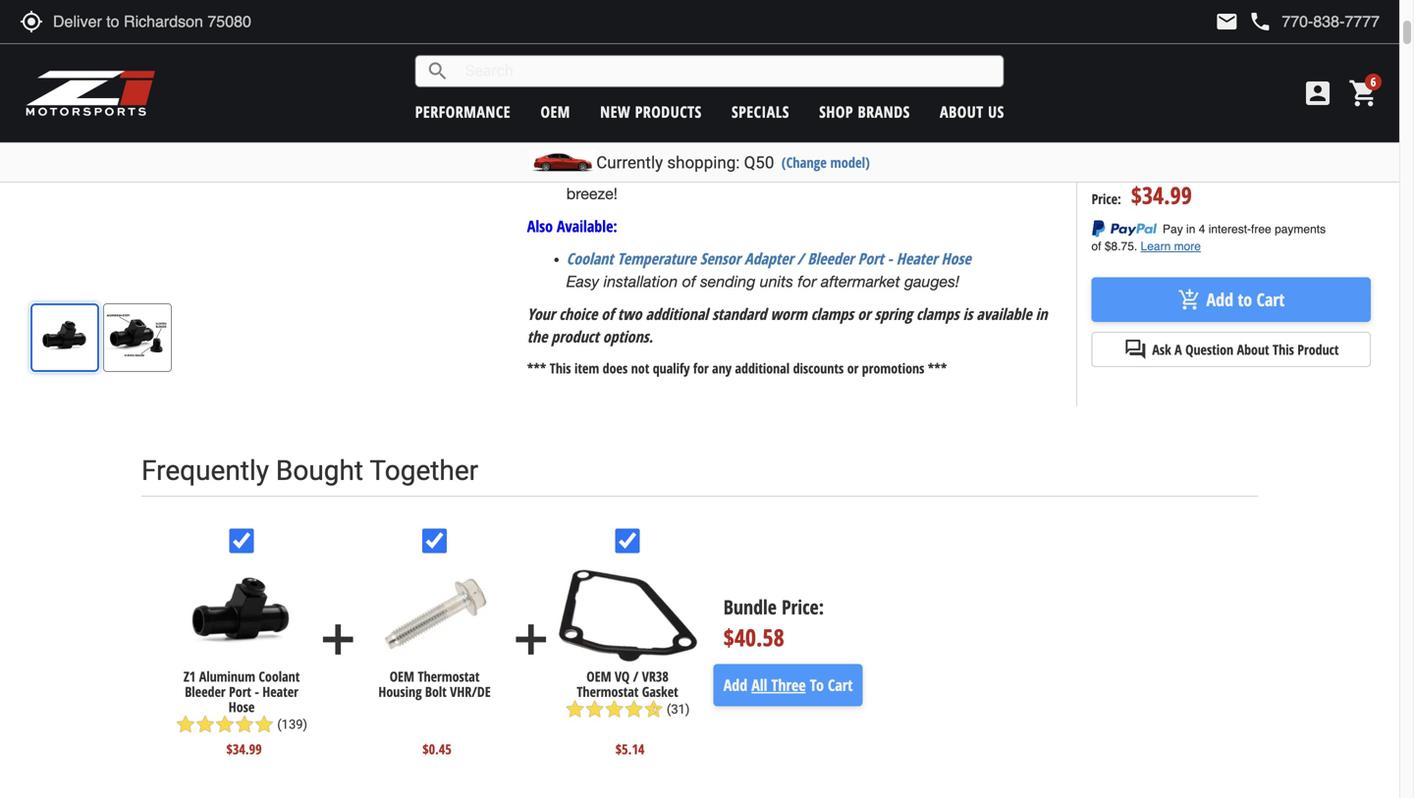 Task type: vqa. For each thing, say whether or not it's contained in the screenshot.
the bottom standard
yes



Task type: locate. For each thing, give the bounding box(es) containing it.
coolant temperature sensor adapter / bleeder port - heater hose easy installation of sending units for aftermarket gauges!
[[567, 248, 971, 291]]

new
[[600, 101, 631, 122]]

or inside your choice of two additional standard worm clamps or spring clamps is available in the product options.
[[858, 303, 871, 324]]

hose inside the coolant temperature sensor adapter / bleeder port - heater hose easy installation of sending units for aftermarket gauges!
[[942, 248, 971, 269]]

0 horizontal spatial plug
[[625, 117, 656, 135]]

z1 up are on the right of page
[[999, 140, 1018, 158]]

a down greatly at top
[[676, 117, 684, 135]]

a right are on the right of page
[[1029, 162, 1038, 180]]

no
[[729, 140, 749, 158]]

port inside z1 aluminum coolant bleeder port - heater hose star star star star star (139) $34.99
[[229, 683, 251, 701]]

to up question_answer ask a question about this product
[[1238, 288, 1253, 312]]

1 horizontal spatial -
[[888, 248, 893, 269]]

/ right vq
[[633, 668, 639, 686]]

coolant
[[567, 162, 619, 180]]

add all three to cart
[[724, 675, 853, 696]]

0 horizontal spatial of
[[601, 303, 614, 324]]

to right air
[[783, 50, 797, 68]]

bleeder inside z1 aluminum coolant bleeder port - heater hose star star star star star (139) $34.99
[[185, 683, 226, 701]]

0 horizontal spatial $34.99
[[226, 740, 262, 759]]

1 vertical spatial of
[[682, 272, 696, 291]]

to left ship.
[[1187, 149, 1200, 170]]

2 vertical spatial bleeder
[[623, 162, 676, 180]]

clamps down "aftermarket"
[[811, 303, 854, 324]]

bleeder down o-
[[623, 162, 676, 180]]

heater inside z1 aluminum coolant bleeder port - heater hose star star star star star (139) $34.99
[[263, 683, 299, 701]]

0 horizontal spatial /
[[633, 668, 639, 686]]

for
[[798, 272, 817, 291], [693, 359, 709, 378]]

or left spring
[[858, 303, 871, 324]]

/ right adapter
[[798, 248, 804, 269]]

of inside your choice of two additional standard worm clamps or spring clamps is available in the product options.
[[601, 303, 614, 324]]

1 vertical spatial -
[[255, 683, 259, 701]]

thermostat up $0.45
[[418, 668, 480, 686]]

0 vertical spatial coolant
[[567, 248, 614, 269]]

oem left bolt
[[390, 668, 415, 686]]

(change
[[782, 153, 827, 172]]

1 add from the left
[[314, 616, 363, 665]]

account_box
[[1302, 78, 1334, 109]]

0 horizontal spatial port
[[229, 683, 251, 701]]

cart right to
[[828, 675, 853, 696]]

1 horizontal spatial add
[[1207, 288, 1234, 312]]

1 vertical spatial bleeder
[[650, 72, 702, 91]]

three
[[772, 675, 806, 696]]

None checkbox
[[229, 529, 254, 554]]

bleeder up greatly at top
[[650, 72, 702, 91]]

1 vertical spatial for
[[693, 359, 709, 378]]

*** this item does not qualify for any additional discounts or promotions ***
[[527, 359, 947, 378]]

oem link
[[541, 101, 571, 122]]

adapter
[[745, 248, 794, 269]]

1 horizontal spatial z1
[[999, 140, 1018, 158]]

1 vertical spatial additional
[[735, 359, 790, 378]]

help
[[1238, 146, 1259, 168]]

of inside slotted bleeder plug allows air to escape without the need to fully remove the bleeder plug. this helps accurately bleed the cooling system while greatly reducing the amount of wasted coolant. bleeder plug is a 5mm female hex. standard o-ring seal: no messy thread sealant needed! the z1 coolant bleeder uses a standard o-ring so repeated bleedings are a breeze!
[[863, 95, 877, 113]]

1 horizontal spatial $34.99
[[1131, 179, 1192, 211]]

to inside in stock, ready to ship. help
[[1187, 149, 1200, 170]]

0 horizontal spatial cart
[[828, 675, 853, 696]]

1 vertical spatial bleeder
[[808, 248, 854, 269]]

2 horizontal spatial oem
[[587, 668, 612, 686]]

to
[[783, 50, 797, 68], [979, 50, 993, 68], [1187, 149, 1200, 170], [1238, 288, 1253, 312]]

this down air
[[746, 72, 775, 91]]

0 vertical spatial bleeder
[[567, 117, 621, 135]]

2 horizontal spatial a
[[1029, 162, 1038, 180]]

0 horizontal spatial bleeder
[[185, 683, 226, 701]]

0 horizontal spatial -
[[255, 683, 259, 701]]

this left "product"
[[1273, 341, 1294, 359]]

a right uses
[[717, 162, 726, 180]]

0 vertical spatial hose
[[942, 248, 971, 269]]

coolant
[[567, 248, 614, 269], [259, 668, 300, 686]]

standard down messy on the top right of page
[[730, 162, 792, 180]]

add_shopping_cart add to cart
[[1178, 288, 1285, 312]]

standard
[[730, 162, 792, 180], [712, 303, 767, 324]]

search
[[426, 59, 450, 83]]

0 horizontal spatial add
[[314, 616, 363, 665]]

oem left vq
[[587, 668, 612, 686]]

0 horizontal spatial hose
[[229, 698, 255, 716]]

oem for oem
[[541, 101, 571, 122]]

0 horizontal spatial ***
[[527, 359, 546, 378]]

/ inside oem vq / vr38 thermostat gasket star star star star star_half (31)
[[633, 668, 639, 686]]

0 vertical spatial price:
[[1092, 189, 1122, 208]]

need
[[940, 50, 975, 68]]

0 vertical spatial plug
[[678, 50, 709, 68]]

thread
[[804, 140, 848, 158]]

0 horizontal spatial for
[[693, 359, 709, 378]]

1 horizontal spatial additional
[[735, 359, 790, 378]]

slotted
[[567, 50, 617, 68]]

price: right bundle
[[782, 594, 824, 621]]

z1 aluminum coolant bleeder port - heater hose star star star star star (139) $34.99
[[176, 668, 308, 759]]

0 horizontal spatial price:
[[782, 594, 824, 621]]

item
[[575, 359, 599, 378]]

2 horizontal spatial this
[[1273, 341, 1294, 359]]

2 *** from the left
[[928, 359, 947, 378]]

0 horizontal spatial z1
[[184, 668, 196, 686]]

1 vertical spatial $34.99
[[226, 740, 262, 759]]

1 horizontal spatial clamps
[[917, 303, 959, 324]]

or right discounts
[[847, 359, 859, 378]]

1 clamps from the left
[[811, 303, 854, 324]]

about
[[940, 101, 984, 122], [1237, 341, 1270, 359]]

1 horizontal spatial heater
[[897, 248, 938, 269]]

1 horizontal spatial about
[[1237, 341, 1270, 359]]

add left all
[[724, 675, 748, 696]]

(change model) link
[[782, 153, 870, 172]]

coolant inside the coolant temperature sensor adapter / bleeder port - heater hose easy installation of sending units for aftermarket gauges!
[[567, 248, 614, 269]]

0 vertical spatial heater
[[897, 248, 938, 269]]

0 vertical spatial is
[[660, 117, 671, 135]]

oem down the remove
[[541, 101, 571, 122]]

of left sending
[[682, 272, 696, 291]]

cart up question_answer ask a question about this product
[[1257, 288, 1285, 312]]

so
[[843, 162, 859, 180]]

currently shopping: q50 (change model)
[[596, 153, 870, 172]]

two
[[618, 303, 642, 324]]

/
[[798, 248, 804, 269], [633, 668, 639, 686]]

sensor
[[700, 248, 741, 269]]

1 horizontal spatial bleeder
[[567, 117, 621, 135]]

1 horizontal spatial for
[[798, 272, 817, 291]]

None checkbox
[[422, 529, 447, 554], [615, 529, 640, 554], [422, 529, 447, 554], [615, 529, 640, 554]]

about inside question_answer ask a question about this product
[[1237, 341, 1270, 359]]

- inside z1 aluminum coolant bleeder port - heater hose star star star star star (139) $34.99
[[255, 683, 259, 701]]

0 vertical spatial or
[[858, 303, 871, 324]]

2 vertical spatial of
[[601, 303, 614, 324]]

the
[[913, 50, 935, 68], [623, 72, 645, 91], [942, 72, 964, 91], [779, 95, 801, 113], [527, 326, 548, 347]]

Search search field
[[450, 56, 1004, 86]]

temperature
[[617, 248, 696, 269]]

a
[[676, 117, 684, 135], [717, 162, 726, 180], [1029, 162, 1038, 180]]

while
[[621, 95, 657, 113]]

heater up the (139)
[[263, 683, 299, 701]]

for left any
[[693, 359, 709, 378]]

coolant up easy
[[567, 248, 614, 269]]

bleeder inside the coolant temperature sensor adapter / bleeder port - heater hose easy installation of sending units for aftermarket gauges!
[[808, 248, 854, 269]]

in
[[1092, 149, 1105, 170]]

0 vertical spatial about
[[940, 101, 984, 122]]

1 vertical spatial heater
[[263, 683, 299, 701]]

this left item
[[550, 359, 571, 378]]

1 horizontal spatial is
[[963, 303, 973, 324]]

z1 inside slotted bleeder plug allows air to escape without the need to fully remove the bleeder plug. this helps accurately bleed the cooling system while greatly reducing the amount of wasted coolant. bleeder plug is a 5mm female hex. standard o-ring seal: no messy thread sealant needed! the z1 coolant bleeder uses a standard o-ring so repeated bleedings are a breeze!
[[999, 140, 1018, 158]]

price: down in
[[1092, 189, 1122, 208]]

2 horizontal spatial bleeder
[[808, 248, 854, 269]]

1 vertical spatial about
[[1237, 341, 1270, 359]]

additional right any
[[735, 359, 790, 378]]

1 horizontal spatial /
[[798, 248, 804, 269]]

1 horizontal spatial oem
[[541, 101, 571, 122]]

is left available
[[963, 303, 973, 324]]

account_box link
[[1298, 78, 1339, 109]]

$34.99 down aluminum
[[226, 740, 262, 759]]

about us link
[[940, 101, 1005, 122]]

2 vertical spatial bleeder
[[185, 683, 226, 701]]

$0.45
[[423, 740, 452, 759]]

clamps down gauges!
[[917, 303, 959, 324]]

1 vertical spatial cart
[[828, 675, 853, 696]]

for right units at the right of page
[[798, 272, 817, 291]]

1 vertical spatial standard
[[712, 303, 767, 324]]

price:
[[1092, 189, 1122, 208], [782, 594, 824, 621]]

about right question
[[1237, 341, 1270, 359]]

0 vertical spatial /
[[798, 248, 804, 269]]

vhr/de
[[450, 683, 491, 701]]

0 horizontal spatial coolant
[[259, 668, 300, 686]]

1 horizontal spatial thermostat
[[577, 683, 639, 701]]

0 horizontal spatial this
[[550, 359, 571, 378]]

1 vertical spatial price:
[[782, 594, 824, 621]]

of down accurately
[[863, 95, 877, 113]]

1 vertical spatial port
[[229, 683, 251, 701]]

us
[[988, 101, 1005, 122]]

the inside your choice of two additional standard worm clamps or spring clamps is available in the product options.
[[527, 326, 548, 347]]

plug up plug.
[[678, 50, 709, 68]]

spring
[[875, 303, 913, 324]]

of left two
[[601, 303, 614, 324]]

1 vertical spatial z1
[[184, 668, 196, 686]]

oem inside oem vq / vr38 thermostat gasket star star star star star_half (31)
[[587, 668, 612, 686]]

0 horizontal spatial oem
[[390, 668, 415, 686]]

1 horizontal spatial of
[[682, 272, 696, 291]]

hose
[[942, 248, 971, 269], [229, 698, 255, 716]]

1 horizontal spatial price:
[[1092, 189, 1122, 208]]

accurately
[[822, 72, 894, 91]]

sealant
[[853, 140, 903, 158]]

*** right promotions at the right top of the page
[[928, 359, 947, 378]]

about left us
[[940, 101, 984, 122]]

shopping:
[[667, 153, 740, 172]]

port inside the coolant temperature sensor adapter / bleeder port - heater hose easy installation of sending units for aftermarket gauges!
[[858, 248, 884, 269]]

new products link
[[600, 101, 702, 122]]

$5.14
[[616, 740, 645, 759]]

is up ring
[[660, 117, 671, 135]]

all
[[752, 675, 768, 696]]

0 horizontal spatial thermostat
[[418, 668, 480, 686]]

add right add_shopping_cart on the right of page
[[1207, 288, 1234, 312]]

$40.58
[[724, 622, 785, 654]]

1 vertical spatial plug
[[625, 117, 656, 135]]

0 vertical spatial standard
[[730, 162, 792, 180]]

are
[[1003, 162, 1025, 180]]

z1 left aluminum
[[184, 668, 196, 686]]

0 horizontal spatial is
[[660, 117, 671, 135]]

standard
[[567, 140, 631, 158]]

0 vertical spatial z1
[[999, 140, 1018, 158]]

standard down sending
[[712, 303, 767, 324]]

***
[[527, 359, 546, 378], [928, 359, 947, 378]]

0 vertical spatial -
[[888, 248, 893, 269]]

1 vertical spatial coolant
[[259, 668, 300, 686]]

phone
[[1249, 10, 1272, 33]]

1 horizontal spatial port
[[858, 248, 884, 269]]

performance
[[415, 101, 511, 122]]

shopping_cart link
[[1344, 78, 1380, 109]]

z1
[[999, 140, 1018, 158], [184, 668, 196, 686]]

question_answer ask a question about this product
[[1124, 338, 1339, 362]]

coolant up the (139)
[[259, 668, 300, 686]]

aftermarket
[[821, 272, 900, 291]]

plug
[[678, 50, 709, 68], [625, 117, 656, 135]]

slotted bleeder plug allows air to escape without the need to fully remove the bleeder plug. this helps accurately bleed the cooling system while greatly reducing the amount of wasted coolant. bleeder plug is a 5mm female hex. standard o-ring seal: no messy thread sealant needed! the z1 coolant bleeder uses a standard o-ring so repeated bleedings are a breeze!
[[567, 50, 1038, 203]]

1 horizontal spatial ***
[[928, 359, 947, 378]]

1 vertical spatial is
[[963, 303, 973, 324]]

plug down "while"
[[625, 117, 656, 135]]

hose up gauges!
[[942, 248, 971, 269]]

bleeder
[[567, 117, 621, 135], [808, 248, 854, 269], [185, 683, 226, 701]]

$34.99 down ready
[[1131, 179, 1192, 211]]

star
[[565, 700, 585, 719], [585, 700, 605, 719], [605, 700, 624, 719], [624, 700, 644, 719], [176, 715, 195, 735], [195, 715, 215, 735], [215, 715, 235, 735], [235, 715, 254, 735], [254, 715, 274, 735]]

*** left item
[[527, 359, 546, 378]]

0 horizontal spatial add
[[724, 675, 748, 696]]

0 vertical spatial cart
[[1257, 288, 1285, 312]]

2 horizontal spatial of
[[863, 95, 877, 113]]

1 horizontal spatial this
[[746, 72, 775, 91]]

bleed
[[898, 72, 937, 91]]

0 horizontal spatial clamps
[[811, 303, 854, 324]]

1 horizontal spatial add
[[507, 616, 556, 665]]

product
[[551, 326, 599, 347]]

hose down aluminum
[[229, 698, 255, 716]]

thermostat left the star_half
[[577, 683, 639, 701]]

1 vertical spatial /
[[633, 668, 639, 686]]

mail phone
[[1215, 10, 1272, 33]]

0 horizontal spatial a
[[676, 117, 684, 135]]

heater up gauges!
[[897, 248, 938, 269]]

to
[[810, 675, 824, 696]]

bleeder up "while"
[[621, 50, 674, 68]]

0 vertical spatial port
[[858, 248, 884, 269]]

choice
[[559, 303, 598, 324]]

additional right two
[[646, 303, 708, 324]]

1 horizontal spatial coolant
[[567, 248, 614, 269]]

bundle price: $40.58
[[724, 594, 824, 654]]

0 vertical spatial of
[[863, 95, 877, 113]]

my_location
[[20, 10, 43, 33]]

0 vertical spatial additional
[[646, 303, 708, 324]]

1 horizontal spatial hose
[[942, 248, 971, 269]]

the down your at the top left of the page
[[527, 326, 548, 347]]

0 horizontal spatial heater
[[263, 683, 299, 701]]

add
[[314, 616, 363, 665], [507, 616, 556, 665]]

0 horizontal spatial additional
[[646, 303, 708, 324]]

remove
[[567, 72, 619, 91]]

reducing
[[713, 95, 774, 113]]

easy
[[567, 272, 599, 291]]

1 vertical spatial hose
[[229, 698, 255, 716]]

oem inside oem thermostat housing bolt vhr/de
[[390, 668, 415, 686]]

0 vertical spatial for
[[798, 272, 817, 291]]

new products
[[600, 101, 702, 122]]

hose inside z1 aluminum coolant bleeder port - heater hose star star star star star (139) $34.99
[[229, 698, 255, 716]]



Task type: describe. For each thing, give the bounding box(es) containing it.
breeze!
[[567, 185, 618, 203]]

phone link
[[1249, 10, 1380, 33]]

shop brands link
[[819, 101, 910, 122]]

1 vertical spatial or
[[847, 359, 859, 378]]

gasket
[[642, 683, 678, 701]]

this inside slotted bleeder plug allows air to escape without the need to fully remove the bleeder plug. this helps accurately bleed the cooling system while greatly reducing the amount of wasted coolant. bleeder plug is a 5mm female hex. standard o-ring seal: no messy thread sealant needed! the z1 coolant bleeder uses a standard o-ring so repeated bleedings are a breeze!
[[746, 72, 775, 91]]

price: inside 'bundle price: $40.58'
[[782, 594, 824, 621]]

specials link
[[732, 101, 790, 122]]

about us
[[940, 101, 1005, 122]]

your
[[527, 303, 555, 324]]

air
[[762, 50, 779, 68]]

the up "while"
[[623, 72, 645, 91]]

available:
[[557, 215, 618, 237]]

1 horizontal spatial a
[[717, 162, 726, 180]]

the down need
[[942, 72, 964, 91]]

mail link
[[1215, 10, 1239, 33]]

the up bleed
[[913, 50, 935, 68]]

products
[[635, 101, 702, 122]]

aluminum
[[199, 668, 255, 686]]

plug.
[[707, 72, 742, 91]]

o-
[[797, 162, 812, 180]]

does
[[603, 359, 628, 378]]

this inside question_answer ask a question about this product
[[1273, 341, 1294, 359]]

- inside the coolant temperature sensor adapter / bleeder port - heater hose easy installation of sending units for aftermarket gauges!
[[888, 248, 893, 269]]

performance link
[[415, 101, 511, 122]]

fully
[[997, 50, 1026, 68]]

greatly
[[662, 95, 709, 113]]

0 vertical spatial bleeder
[[621, 50, 674, 68]]

2 add from the left
[[507, 616, 556, 665]]

0 vertical spatial add
[[1207, 288, 1234, 312]]

heater inside the coolant temperature sensor adapter / bleeder port - heater hose easy installation of sending units for aftermarket gauges!
[[897, 248, 938, 269]]

bleedings
[[930, 162, 999, 180]]

escape
[[802, 50, 853, 68]]

uses
[[680, 162, 713, 180]]

0 horizontal spatial about
[[940, 101, 984, 122]]

star_half
[[644, 700, 664, 719]]

the up hex.
[[779, 95, 801, 113]]

wasted
[[881, 95, 932, 113]]

units
[[760, 272, 794, 291]]

ship.
[[1204, 149, 1234, 170]]

also
[[527, 215, 553, 237]]

question_answer
[[1124, 338, 1148, 362]]

question
[[1186, 341, 1234, 359]]

additional inside your choice of two additional standard worm clamps or spring clamps is available in the product options.
[[646, 303, 708, 324]]

is inside slotted bleeder plug allows air to escape without the need to fully remove the bleeder plug. this helps accurately bleed the cooling system while greatly reducing the amount of wasted coolant. bleeder plug is a 5mm female hex. standard o-ring seal: no messy thread sealant needed! the z1 coolant bleeder uses a standard o-ring so repeated bleedings are a breeze!
[[660, 117, 671, 135]]

add_shopping_cart
[[1178, 288, 1202, 312]]

bolt
[[425, 683, 447, 701]]

housing
[[379, 683, 422, 701]]

helps
[[779, 72, 817, 91]]

gauges!
[[905, 272, 960, 291]]

not
[[631, 359, 650, 378]]

shop
[[819, 101, 854, 122]]

thermostat inside oem vq / vr38 thermostat gasket star star star star star_half (31)
[[577, 683, 639, 701]]

price: inside price: $34.99
[[1092, 189, 1122, 208]]

1 *** from the left
[[527, 359, 546, 378]]

a
[[1175, 341, 1182, 359]]

coolant temperature sensor adapter / bleeder port - heater hose link
[[567, 248, 971, 269]]

hex.
[[780, 117, 809, 135]]

currently
[[596, 153, 663, 172]]

price: $34.99
[[1092, 179, 1192, 211]]

ready
[[1149, 149, 1183, 170]]

oem for oem thermostat housing bolt vhr/de
[[390, 668, 415, 686]]

oem vq / vr38 thermostat gasket star star star star star_half (31)
[[565, 668, 690, 719]]

to up cooling
[[979, 50, 993, 68]]

worm
[[771, 303, 807, 324]]

vq
[[615, 668, 630, 686]]

stock,
[[1108, 149, 1145, 170]]

oem thermostat housing bolt vhr/de
[[379, 668, 491, 701]]

0 vertical spatial $34.99
[[1131, 179, 1192, 211]]

qualify
[[653, 359, 690, 378]]

ring
[[653, 140, 685, 158]]

installation
[[604, 272, 678, 291]]

mail
[[1215, 10, 1239, 33]]

seal:
[[690, 140, 725, 158]]

1 vertical spatial add
[[724, 675, 748, 696]]

vr38
[[642, 668, 669, 686]]

1 horizontal spatial plug
[[678, 50, 709, 68]]

shopping_cart
[[1349, 78, 1380, 109]]

coolant inside z1 aluminum coolant bleeder port - heater hose star star star star star (139) $34.99
[[259, 668, 300, 686]]

for inside the coolant temperature sensor adapter / bleeder port - heater hose easy installation of sending units for aftermarket gauges!
[[798, 272, 817, 291]]

frequently
[[141, 455, 269, 487]]

standard inside slotted bleeder plug allows air to escape without the need to fully remove the bleeder plug. this helps accurately bleed the cooling system while greatly reducing the amount of wasted coolant. bleeder plug is a 5mm female hex. standard o-ring seal: no messy thread sealant needed! the z1 coolant bleeder uses a standard o-ring so repeated bleedings are a breeze!
[[730, 162, 792, 180]]

ask
[[1153, 341, 1172, 359]]

1 horizontal spatial cart
[[1257, 288, 1285, 312]]

z1 motorsports logo image
[[25, 69, 157, 118]]

coolant.
[[936, 95, 993, 113]]

is inside your choice of two additional standard worm clamps or spring clamps is available in the product options.
[[963, 303, 973, 324]]

in stock, ready to ship. help
[[1092, 146, 1259, 170]]

standard inside your choice of two additional standard worm clamps or spring clamps is available in the product options.
[[712, 303, 767, 324]]

repeated
[[864, 162, 926, 180]]

2 clamps from the left
[[917, 303, 959, 324]]

$34.99 inside z1 aluminum coolant bleeder port - heater hose star star star star star (139) $34.99
[[226, 740, 262, 759]]

bleeder inside slotted bleeder plug allows air to escape without the need to fully remove the bleeder plug. this helps accurately bleed the cooling system while greatly reducing the amount of wasted coolant. bleeder plug is a 5mm female hex. standard o-ring seal: no messy thread sealant needed! the z1 coolant bleeder uses a standard o-ring so repeated bleedings are a breeze!
[[567, 117, 621, 135]]

system
[[567, 95, 617, 113]]

messy
[[754, 140, 799, 158]]

thermostat inside oem thermostat housing bolt vhr/de
[[418, 668, 480, 686]]

your choice of two additional standard worm clamps or spring clamps is available in the product options.
[[527, 303, 1048, 347]]

oem for oem vq / vr38 thermostat gasket star star star star star_half (31)
[[587, 668, 612, 686]]

options.
[[603, 326, 653, 347]]

the
[[969, 140, 995, 158]]

of inside the coolant temperature sensor adapter / bleeder port - heater hose easy installation of sending units for aftermarket gauges!
[[682, 272, 696, 291]]

/ inside the coolant temperature sensor adapter / bleeder port - heater hose easy installation of sending units for aftermarket gauges!
[[798, 248, 804, 269]]

discounts
[[793, 359, 844, 378]]

brands
[[858, 101, 910, 122]]

needed!
[[907, 140, 964, 158]]

q50
[[744, 153, 774, 172]]

female
[[728, 117, 775, 135]]

frequently bought together
[[141, 455, 479, 487]]

z1 inside z1 aluminum coolant bleeder port - heater hose star star star star star (139) $34.99
[[184, 668, 196, 686]]



